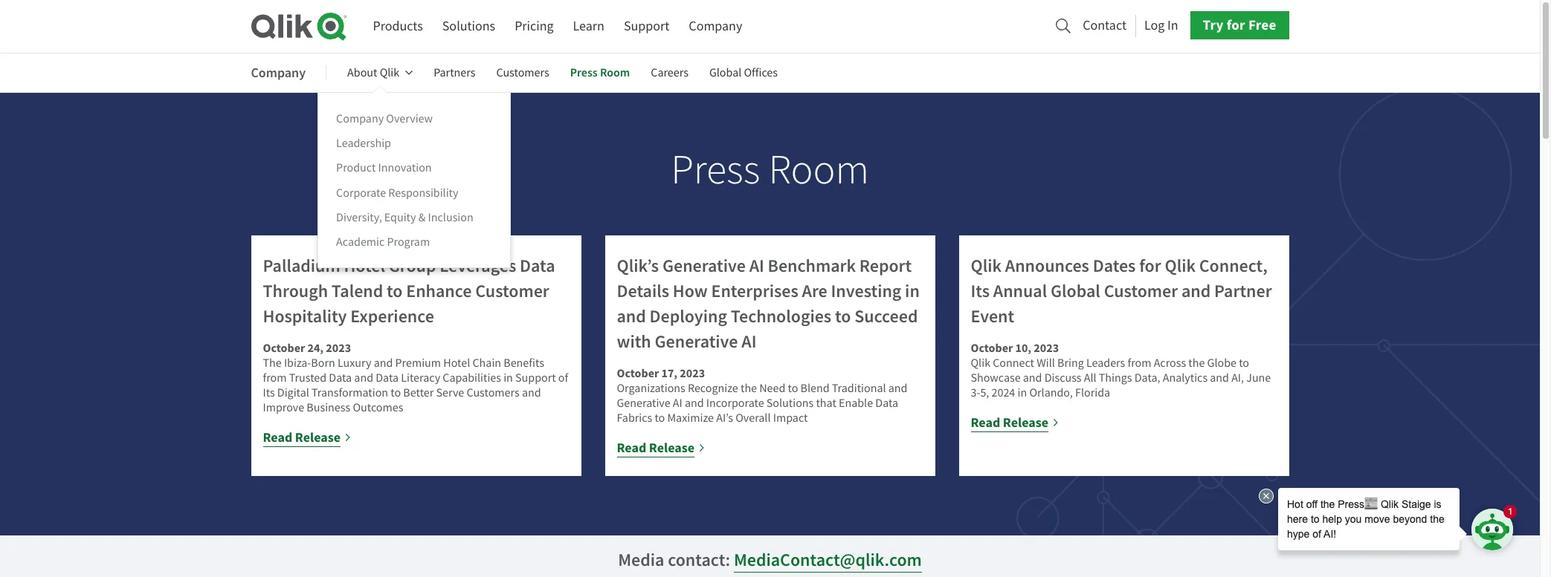 Task type: describe. For each thing, give the bounding box(es) containing it.
mediacontact@qlik.com
[[734, 549, 922, 573]]

products
[[373, 18, 423, 35]]

the inside october 10, 2023 qlik connect will bring leaders from across the globe to showcase and discuss all things data, analytics and ai, june 3-5, 2024 in orlando, florida
[[1189, 356, 1205, 371]]

ai,
[[1232, 371, 1244, 386]]

about
[[347, 66, 377, 80]]

read release for qlik announces dates for qlik connect, its annual global customer and partner event
[[971, 414, 1049, 432]]

all
[[1084, 371, 1097, 386]]

media contact: mediacontact@qlik.com
[[618, 549, 922, 573]]

customer for leverages
[[475, 280, 549, 304]]

bring
[[1058, 356, 1084, 371]]

experience
[[350, 305, 434, 329]]

academic program
[[336, 235, 430, 250]]

dates
[[1093, 254, 1136, 278]]

qlik left connect, on the right
[[1165, 254, 1196, 278]]

and inside qlik announces dates for qlik connect, its annual global customer and partner event
[[1182, 280, 1211, 304]]

october for qlik announces dates for qlik connect, its annual global customer and partner event
[[971, 341, 1013, 356]]

academic program link
[[336, 234, 430, 250]]

customers inside company menu bar
[[496, 66, 549, 80]]

its inside qlik announces dates for qlik connect, its annual global customer and partner event
[[971, 280, 990, 304]]

digital
[[277, 386, 309, 401]]

diversity,
[[336, 210, 382, 225]]

learn
[[573, 18, 605, 35]]

0 vertical spatial ai
[[749, 254, 764, 278]]

responsibility
[[388, 186, 459, 200]]

pricing
[[515, 18, 554, 35]]

and right traditional
[[889, 382, 908, 396]]

enable
[[839, 396, 873, 411]]

program
[[387, 235, 430, 250]]

mediacontact@qlik.com link
[[734, 549, 922, 574]]

premium
[[395, 356, 441, 371]]

media
[[618, 549, 665, 573]]

company overview
[[336, 112, 433, 127]]

outcomes
[[353, 401, 403, 416]]

read release for qlik's generative ai benchmark report details how enterprises are investing in and deploying technologies to succeed with generative ai
[[617, 440, 695, 457]]

florida
[[1076, 386, 1111, 401]]

try for free link
[[1190, 11, 1289, 40]]

&
[[418, 210, 426, 225]]

born
[[311, 356, 335, 371]]

press inside press room link
[[570, 65, 598, 80]]

support inside october 24, 2023 the ibiza-born luxury and premium hotel chain benefits from trusted data and data literacy capabilities in support of its digital transformation to better serve customers and improve business outcomes
[[515, 371, 556, 386]]

annual
[[994, 280, 1047, 304]]

overall
[[736, 411, 771, 426]]

deploying
[[650, 305, 727, 329]]

to inside october 10, 2023 qlik connect will bring leaders from across the globe to showcase and discuss all things data, analytics and ai, june 3-5, 2024 in orlando, florida
[[1239, 356, 1250, 371]]

diversity, equity & inclusion link
[[336, 209, 474, 226]]

contact link
[[1083, 13, 1127, 38]]

partners link
[[434, 55, 476, 91]]

qlik inside company menu bar
[[380, 66, 400, 80]]

leaders
[[1087, 356, 1126, 371]]

report
[[860, 254, 912, 278]]

serve
[[436, 386, 464, 401]]

learn link
[[573, 13, 605, 40]]

maximize
[[668, 411, 714, 426]]

improve
[[263, 401, 304, 416]]

products link
[[373, 13, 423, 40]]

announces
[[1005, 254, 1090, 278]]

in inside qlik's generative ai benchmark report details how enterprises are investing in and deploying technologies to succeed with generative ai
[[905, 280, 920, 304]]

and up outcomes
[[354, 371, 373, 386]]

enhance
[[406, 280, 472, 304]]

read release link for palladium hotel group leverages data through talend to enhance customer hospitality experience
[[263, 428, 352, 449]]

event
[[971, 305, 1015, 329]]

global offices link
[[710, 55, 778, 91]]

read release for palladium hotel group leverages data through talend to enhance customer hospitality experience
[[263, 429, 341, 447]]

talend
[[332, 280, 383, 304]]

inclusion
[[428, 210, 474, 225]]

enterprises
[[711, 280, 799, 304]]

about qlik
[[347, 66, 400, 80]]

support inside qlik main element
[[624, 18, 670, 35]]

orlando,
[[1030, 386, 1073, 401]]

about qlik menu
[[318, 92, 511, 268]]

qlik announces dates for qlik connect, its annual global customer and partner event
[[971, 254, 1272, 329]]

release for qlik's generative ai benchmark report details how enterprises are investing in and deploying technologies to succeed with generative ai
[[649, 440, 695, 457]]

and down benefits
[[522, 386, 541, 401]]

to inside qlik's generative ai benchmark report details how enterprises are investing in and deploying technologies to succeed with generative ai
[[835, 305, 851, 329]]

technologies
[[731, 305, 832, 329]]

corporate
[[336, 186, 386, 200]]

group
[[389, 254, 436, 278]]

in inside october 10, 2023 qlik connect will bring leaders from across the globe to showcase and discuss all things data, analytics and ai, june 3-5, 2024 in orlando, florida
[[1018, 386, 1027, 401]]

in
[[1168, 17, 1179, 34]]

press room inside company menu bar
[[570, 65, 630, 80]]

data inside october 17, 2023 organizations recognize the need to blend traditional and generative ai and incorporate solutions that enable data fabrics to maximize ai's overall impact
[[876, 396, 899, 411]]

to right need
[[788, 382, 798, 396]]

press room link
[[570, 55, 630, 91]]

need
[[760, 382, 786, 396]]

fabrics
[[617, 411, 652, 426]]

leverages
[[440, 254, 516, 278]]

business
[[307, 401, 350, 416]]

3-
[[971, 386, 981, 401]]

5,
[[981, 386, 990, 401]]

analytics
[[1163, 371, 1208, 386]]

and right luxury
[[374, 356, 393, 371]]

try for free
[[1203, 16, 1277, 34]]

from inside october 24, 2023 the ibiza-born luxury and premium hotel chain benefits from trusted data and data literacy capabilities in support of its digital transformation to better serve customers and improve business outcomes
[[263, 371, 287, 386]]

try
[[1203, 16, 1224, 34]]

june
[[1247, 371, 1271, 386]]

product innovation
[[336, 161, 432, 176]]

1 vertical spatial generative
[[655, 330, 738, 354]]

discuss
[[1045, 371, 1082, 386]]

solutions link
[[442, 13, 495, 40]]

capabilities
[[443, 371, 501, 386]]

ai's
[[716, 411, 733, 426]]

palladium hotel group leverages data through talend to enhance customer hospitality experience
[[263, 254, 555, 329]]

data inside palladium hotel group leverages data through talend to enhance customer hospitality experience
[[520, 254, 555, 278]]

support link
[[624, 13, 670, 40]]

for inside qlik announces dates for qlik connect, its annual global customer and partner event
[[1140, 254, 1162, 278]]

partner
[[1215, 280, 1272, 304]]

things
[[1099, 371, 1132, 386]]



Task type: locate. For each thing, give the bounding box(es) containing it.
academic
[[336, 235, 385, 250]]

company for company menu bar
[[251, 64, 306, 81]]

0 vertical spatial press
[[570, 65, 598, 80]]

0 horizontal spatial 2023
[[326, 341, 351, 356]]

its up 'event'
[[971, 280, 990, 304]]

chain
[[473, 356, 501, 371]]

global left offices
[[710, 66, 742, 80]]

1 horizontal spatial press room
[[671, 144, 869, 196]]

generative up how
[[663, 254, 746, 278]]

1 vertical spatial its
[[263, 386, 275, 401]]

2023 for annual
[[1034, 341, 1059, 356]]

solutions left "that"
[[767, 396, 814, 411]]

october 24, 2023 the ibiza-born luxury and premium hotel chain benefits from trusted data and data literacy capabilities in support of its digital transformation to better serve customers and improve business outcomes
[[263, 341, 568, 416]]

across
[[1154, 356, 1186, 371]]

2 horizontal spatial 2023
[[1034, 341, 1059, 356]]

0 horizontal spatial support
[[515, 371, 556, 386]]

qlik right about
[[380, 66, 400, 80]]

release down 2024
[[1003, 414, 1049, 432]]

contact
[[1083, 17, 1127, 34]]

in up succeed
[[905, 280, 920, 304]]

in right 2024
[[1018, 386, 1027, 401]]

read
[[971, 414, 1001, 432], [263, 429, 293, 447], [617, 440, 647, 457]]

0 vertical spatial solutions
[[442, 18, 495, 35]]

october
[[263, 341, 305, 356], [971, 341, 1013, 356], [617, 366, 659, 382]]

read release link for qlik's generative ai benchmark report details how enterprises are investing in and deploying technologies to succeed with generative ai
[[617, 438, 706, 459]]

company inside about qlik menu
[[336, 112, 384, 127]]

careers link
[[651, 55, 689, 91]]

release
[[1003, 414, 1049, 432], [295, 429, 341, 447], [649, 440, 695, 457]]

0 horizontal spatial october
[[263, 341, 305, 356]]

qlik up the annual
[[971, 254, 1002, 278]]

that
[[816, 396, 837, 411]]

from inside october 10, 2023 qlik connect will bring leaders from across the globe to showcase and discuss all things data, analytics and ai, june 3-5, 2024 in orlando, florida
[[1128, 356, 1152, 371]]

organizations
[[617, 382, 686, 396]]

the left need
[[741, 382, 757, 396]]

read for qlik's generative ai benchmark report details how enterprises are investing in and deploying technologies to succeed with generative ai
[[617, 440, 647, 457]]

generative inside october 17, 2023 organizations recognize the need to blend traditional and generative ai and incorporate solutions that enable data fabrics to maximize ai's overall impact
[[617, 396, 671, 411]]

solutions inside 'menu bar'
[[442, 18, 495, 35]]

connect,
[[1200, 254, 1268, 278]]

2 vertical spatial generative
[[617, 396, 671, 411]]

customer down dates
[[1104, 280, 1178, 304]]

2023
[[326, 341, 351, 356], [1034, 341, 1059, 356], [680, 366, 705, 382]]

2 horizontal spatial in
[[1018, 386, 1027, 401]]

to inside palladium hotel group leverages data through talend to enhance customer hospitality experience
[[387, 280, 403, 304]]

1 horizontal spatial company
[[336, 112, 384, 127]]

october left 24,
[[263, 341, 305, 356]]

benchmark
[[768, 254, 856, 278]]

for
[[1227, 16, 1246, 34], [1140, 254, 1162, 278]]

company down the go to the home page. image
[[251, 64, 306, 81]]

1 horizontal spatial hotel
[[443, 356, 470, 371]]

read release down fabrics
[[617, 440, 695, 457]]

october up showcase
[[971, 341, 1013, 356]]

from
[[1128, 356, 1152, 371], [263, 371, 287, 386]]

overview
[[386, 112, 433, 127]]

log in
[[1145, 17, 1179, 34]]

1 horizontal spatial the
[[1189, 356, 1205, 371]]

october inside october 17, 2023 organizations recognize the need to blend traditional and generative ai and incorporate solutions that enable data fabrics to maximize ai's overall impact
[[617, 366, 659, 382]]

1 horizontal spatial its
[[971, 280, 990, 304]]

0 vertical spatial hotel
[[344, 254, 385, 278]]

and up with
[[617, 305, 646, 329]]

1 horizontal spatial read release link
[[617, 438, 706, 459]]

and left 'ai,'
[[1210, 371, 1229, 386]]

company inside 'menu bar'
[[689, 18, 743, 35]]

0 horizontal spatial read release
[[263, 429, 341, 447]]

1 horizontal spatial read
[[617, 440, 647, 457]]

read release link
[[971, 413, 1060, 434], [263, 428, 352, 449], [617, 438, 706, 459]]

1 vertical spatial the
[[741, 382, 757, 396]]

0 horizontal spatial release
[[295, 429, 341, 447]]

and down connect, on the right
[[1182, 280, 1211, 304]]

solutions inside october 17, 2023 organizations recognize the need to blend traditional and generative ai and incorporate solutions that enable data fabrics to maximize ai's overall impact
[[767, 396, 814, 411]]

company for company "link"
[[689, 18, 743, 35]]

the
[[263, 356, 282, 371]]

2023 for to
[[326, 341, 351, 356]]

showcase
[[971, 371, 1021, 386]]

better
[[403, 386, 434, 401]]

hotel inside palladium hotel group leverages data through talend to enhance customer hospitality experience
[[344, 254, 385, 278]]

1 horizontal spatial in
[[905, 280, 920, 304]]

qlik's
[[617, 254, 659, 278]]

1 vertical spatial company
[[251, 64, 306, 81]]

corporate responsibility
[[336, 186, 459, 200]]

with
[[617, 330, 651, 354]]

hotel left chain
[[443, 356, 470, 371]]

read release link down fabrics
[[617, 438, 706, 459]]

qlik
[[380, 66, 400, 80], [971, 254, 1002, 278], [1165, 254, 1196, 278], [971, 356, 991, 371]]

0 vertical spatial company
[[689, 18, 743, 35]]

1 horizontal spatial release
[[649, 440, 695, 457]]

customers down pricing
[[496, 66, 549, 80]]

investing
[[831, 280, 902, 304]]

of
[[558, 371, 568, 386]]

ai down technologies
[[742, 330, 757, 354]]

read release
[[971, 414, 1049, 432], [263, 429, 341, 447], [617, 440, 695, 457]]

and
[[1182, 280, 1211, 304], [617, 305, 646, 329], [374, 356, 393, 371], [354, 371, 373, 386], [1023, 371, 1042, 386], [1210, 371, 1229, 386], [889, 382, 908, 396], [522, 386, 541, 401], [685, 396, 704, 411]]

customers link
[[496, 55, 549, 91]]

october inside october 24, 2023 the ibiza-born luxury and premium hotel chain benefits from trusted data and data literacy capabilities in support of its digital transformation to better serve customers and improve business outcomes
[[263, 341, 305, 356]]

menu bar containing products
[[373, 13, 743, 40]]

read down fabrics
[[617, 440, 647, 457]]

in right chain
[[504, 371, 513, 386]]

0 vertical spatial the
[[1189, 356, 1205, 371]]

0 horizontal spatial its
[[263, 386, 275, 401]]

1 horizontal spatial read release
[[617, 440, 695, 457]]

read release link for qlik announces dates for qlik connect, its annual global customer and partner event
[[971, 413, 1060, 434]]

diversity, equity & inclusion
[[336, 210, 474, 225]]

read for qlik announces dates for qlik connect, its annual global customer and partner event
[[971, 414, 1001, 432]]

go to the home page. image
[[251, 12, 346, 41]]

ai down 17,
[[673, 396, 683, 411]]

for right the try on the top
[[1227, 16, 1246, 34]]

1 horizontal spatial 2023
[[680, 366, 705, 382]]

customer inside palladium hotel group leverages data through talend to enhance customer hospitality experience
[[475, 280, 549, 304]]

2 horizontal spatial read
[[971, 414, 1001, 432]]

customer down leverages
[[475, 280, 549, 304]]

globe
[[1208, 356, 1237, 371]]

0 horizontal spatial read
[[263, 429, 293, 447]]

and left ai's on the left bottom of the page
[[685, 396, 704, 411]]

1 horizontal spatial solutions
[[767, 396, 814, 411]]

connect
[[993, 356, 1035, 371]]

1 horizontal spatial press
[[671, 144, 760, 196]]

data right enable
[[876, 396, 899, 411]]

0 vertical spatial generative
[[663, 254, 746, 278]]

2023 right 24,
[[326, 341, 351, 356]]

support up careers
[[624, 18, 670, 35]]

customers down chain
[[467, 386, 520, 401]]

0 horizontal spatial read release link
[[263, 428, 352, 449]]

the left globe
[[1189, 356, 1205, 371]]

global inside qlik announces dates for qlik connect, its annual global customer and partner event
[[1051, 280, 1101, 304]]

room inside press room link
[[600, 65, 630, 80]]

1 vertical spatial press room
[[671, 144, 869, 196]]

generative down 17,
[[617, 396, 671, 411]]

1 horizontal spatial customer
[[1104, 280, 1178, 304]]

1 horizontal spatial support
[[624, 18, 670, 35]]

1 vertical spatial hotel
[[443, 356, 470, 371]]

to left better
[[391, 386, 401, 401]]

to inside october 24, 2023 the ibiza-born luxury and premium hotel chain benefits from trusted data and data literacy capabilities in support of its digital transformation to better serve customers and improve business outcomes
[[391, 386, 401, 401]]

1 customer from the left
[[475, 280, 549, 304]]

2023 inside october 17, 2023 organizations recognize the need to blend traditional and generative ai and incorporate solutions that enable data fabrics to maximize ai's overall impact
[[680, 366, 705, 382]]

solutions
[[442, 18, 495, 35], [767, 396, 814, 411]]

and inside qlik's generative ai benchmark report details how enterprises are investing in and deploying technologies to succeed with generative ai
[[617, 305, 646, 329]]

generative down deploying
[[655, 330, 738, 354]]

pricing link
[[515, 13, 554, 40]]

1 horizontal spatial room
[[769, 144, 869, 196]]

qlik inside october 10, 2023 qlik connect will bring leaders from across the globe to showcase and discuss all things data, analytics and ai, june 3-5, 2024 in orlando, florida
[[971, 356, 991, 371]]

read for palladium hotel group leverages data through talend to enhance customer hospitality experience
[[263, 429, 293, 447]]

support left of
[[515, 371, 556, 386]]

17,
[[662, 366, 678, 382]]

0 vertical spatial press room
[[570, 65, 630, 80]]

2 horizontal spatial october
[[971, 341, 1013, 356]]

2 horizontal spatial company
[[689, 18, 743, 35]]

2023 right 10,
[[1034, 341, 1059, 356]]

customers inside october 24, 2023 the ibiza-born luxury and premium hotel chain benefits from trusted data and data literacy capabilities in support of its digital transformation to better serve customers and improve business outcomes
[[467, 386, 520, 401]]

0 vertical spatial its
[[971, 280, 990, 304]]

24,
[[308, 341, 324, 356]]

company menu bar
[[251, 55, 799, 268]]

read release down improve
[[263, 429, 341, 447]]

2 horizontal spatial read release link
[[971, 413, 1060, 434]]

1 vertical spatial for
[[1140, 254, 1162, 278]]

read release down 2024
[[971, 414, 1049, 432]]

company up global offices link
[[689, 18, 743, 35]]

0 horizontal spatial in
[[504, 371, 513, 386]]

1 horizontal spatial for
[[1227, 16, 1246, 34]]

release for palladium hotel group leverages data through talend to enhance customer hospitality experience
[[295, 429, 341, 447]]

for right dates
[[1140, 254, 1162, 278]]

solutions up partners link
[[442, 18, 495, 35]]

offices
[[744, 66, 778, 80]]

hotel inside october 24, 2023 the ibiza-born luxury and premium hotel chain benefits from trusted data and data literacy capabilities in support of its digital transformation to better serve customers and improve business outcomes
[[443, 356, 470, 371]]

2024
[[992, 386, 1016, 401]]

qlik main element
[[373, 11, 1289, 40]]

2 vertical spatial company
[[336, 112, 384, 127]]

from left across
[[1128, 356, 1152, 371]]

to right fabrics
[[655, 411, 665, 426]]

0 vertical spatial room
[[600, 65, 630, 80]]

from up improve
[[263, 371, 287, 386]]

data up outcomes
[[376, 371, 399, 386]]

trusted
[[289, 371, 327, 386]]

data up business
[[329, 371, 352, 386]]

hotel down academic
[[344, 254, 385, 278]]

2023 right 17,
[[680, 366, 705, 382]]

data,
[[1135, 371, 1161, 386]]

menu bar inside qlik main element
[[373, 13, 743, 40]]

0 vertical spatial global
[[710, 66, 742, 80]]

menu bar
[[373, 13, 743, 40]]

0 vertical spatial support
[[624, 18, 670, 35]]

release down maximize
[[649, 440, 695, 457]]

global
[[710, 66, 742, 80], [1051, 280, 1101, 304]]

leadership
[[336, 136, 391, 151]]

1 vertical spatial global
[[1051, 280, 1101, 304]]

0 horizontal spatial company
[[251, 64, 306, 81]]

0 horizontal spatial customer
[[475, 280, 549, 304]]

its left digital
[[263, 386, 275, 401]]

to right globe
[[1239, 356, 1250, 371]]

ai
[[749, 254, 764, 278], [742, 330, 757, 354], [673, 396, 683, 411]]

read release link down 2024
[[971, 413, 1060, 434]]

ai inside october 17, 2023 organizations recognize the need to blend traditional and generative ai and incorporate solutions that enable data fabrics to maximize ai's overall impact
[[673, 396, 683, 411]]

transformation
[[312, 386, 388, 401]]

global offices
[[710, 66, 778, 80]]

2023 inside october 24, 2023 the ibiza-born luxury and premium hotel chain benefits from trusted data and data literacy capabilities in support of its digital transformation to better serve customers and improve business outcomes
[[326, 341, 351, 356]]

data
[[520, 254, 555, 278], [329, 371, 352, 386], [376, 371, 399, 386], [876, 396, 899, 411]]

ai up the enterprises
[[749, 254, 764, 278]]

log
[[1145, 17, 1165, 34]]

recognize
[[688, 382, 738, 396]]

1 horizontal spatial global
[[1051, 280, 1101, 304]]

0 horizontal spatial global
[[710, 66, 742, 80]]

its inside october 24, 2023 the ibiza-born luxury and premium hotel chain benefits from trusted data and data literacy capabilities in support of its digital transformation to better serve customers and improve business outcomes
[[263, 386, 275, 401]]

2023 for enterprises
[[680, 366, 705, 382]]

0 horizontal spatial for
[[1140, 254, 1162, 278]]

generative
[[663, 254, 746, 278], [655, 330, 738, 354], [617, 396, 671, 411]]

global down announces
[[1051, 280, 1101, 304]]

leadership link
[[336, 135, 391, 152]]

in inside october 24, 2023 the ibiza-born luxury and premium hotel chain benefits from trusted data and data literacy capabilities in support of its digital transformation to better serve customers and improve business outcomes
[[504, 371, 513, 386]]

2 horizontal spatial read release
[[971, 414, 1049, 432]]

2023 inside october 10, 2023 qlik connect will bring leaders from across the globe to showcase and discuss all things data, analytics and ai, june 3-5, 2024 in orlando, florida
[[1034, 341, 1059, 356]]

october for palladium hotel group leverages data through talend to enhance customer hospitality experience
[[263, 341, 305, 356]]

1 horizontal spatial from
[[1128, 356, 1152, 371]]

traditional
[[832, 382, 886, 396]]

qlik announces dates for qlik connect, its annual global customer and partner event link
[[971, 254, 1272, 329]]

october left 17,
[[617, 366, 659, 382]]

company link
[[689, 13, 743, 40]]

ibiza-
[[284, 356, 311, 371]]

0 vertical spatial customers
[[496, 66, 549, 80]]

the inside october 17, 2023 organizations recognize the need to blend traditional and generative ai and incorporate solutions that enable data fabrics to maximize ai's overall impact
[[741, 382, 757, 396]]

palladium
[[263, 254, 340, 278]]

october 10, 2023 qlik connect will bring leaders from across the globe to showcase and discuss all things data, analytics and ai, june 3-5, 2024 in orlando, florida
[[971, 341, 1271, 401]]

1 vertical spatial room
[[769, 144, 869, 196]]

company up leadership link
[[336, 112, 384, 127]]

and left discuss
[[1023, 371, 1042, 386]]

luxury
[[338, 356, 372, 371]]

october for qlik's generative ai benchmark report details how enterprises are investing in and deploying technologies to succeed with generative ai
[[617, 366, 659, 382]]

2 customer from the left
[[1104, 280, 1178, 304]]

0 horizontal spatial press room
[[570, 65, 630, 80]]

0 horizontal spatial solutions
[[442, 18, 495, 35]]

0 horizontal spatial from
[[263, 371, 287, 386]]

1 vertical spatial customers
[[467, 386, 520, 401]]

1 vertical spatial ai
[[742, 330, 757, 354]]

2 horizontal spatial release
[[1003, 414, 1049, 432]]

read down improve
[[263, 429, 293, 447]]

free
[[1249, 16, 1277, 34]]

1 vertical spatial press
[[671, 144, 760, 196]]

company
[[689, 18, 743, 35], [251, 64, 306, 81], [336, 112, 384, 127]]

data right leverages
[[520, 254, 555, 278]]

to down investing
[[835, 305, 851, 329]]

will
[[1037, 356, 1055, 371]]

for inside qlik main element
[[1227, 16, 1246, 34]]

0 horizontal spatial room
[[600, 65, 630, 80]]

log in link
[[1145, 13, 1179, 38]]

0 vertical spatial for
[[1227, 16, 1246, 34]]

1 horizontal spatial october
[[617, 366, 659, 382]]

customer for for
[[1104, 280, 1178, 304]]

october inside october 10, 2023 qlik connect will bring leaders from across the globe to showcase and discuss all things data, analytics and ai, june 3-5, 2024 in orlando, florida
[[971, 341, 1013, 356]]

incorporate
[[706, 396, 764, 411]]

release for qlik announces dates for qlik connect, its annual global customer and partner event
[[1003, 414, 1049, 432]]

to up experience
[[387, 280, 403, 304]]

1 vertical spatial support
[[515, 371, 556, 386]]

read down 5,
[[971, 414, 1001, 432]]

in
[[905, 280, 920, 304], [504, 371, 513, 386], [1018, 386, 1027, 401]]

qlik's generative ai benchmark report details how enterprises are investing in and deploying technologies to succeed with generative ai
[[617, 254, 920, 354]]

release down business
[[295, 429, 341, 447]]

qlik up 5,
[[971, 356, 991, 371]]

0 horizontal spatial press
[[570, 65, 598, 80]]

read release link down business
[[263, 428, 352, 449]]

its
[[971, 280, 990, 304], [263, 386, 275, 401]]

0 horizontal spatial the
[[741, 382, 757, 396]]

customer inside qlik announces dates for qlik connect, its annual global customer and partner event
[[1104, 280, 1178, 304]]

1 vertical spatial solutions
[[767, 396, 814, 411]]

are
[[802, 280, 828, 304]]

0 horizontal spatial hotel
[[344, 254, 385, 278]]

to
[[387, 280, 403, 304], [835, 305, 851, 329], [1239, 356, 1250, 371], [788, 382, 798, 396], [391, 386, 401, 401], [655, 411, 665, 426]]

global inside company menu bar
[[710, 66, 742, 80]]

2 vertical spatial ai
[[673, 396, 683, 411]]

details
[[617, 280, 669, 304]]



Task type: vqa. For each thing, say whether or not it's contained in the screenshot.


